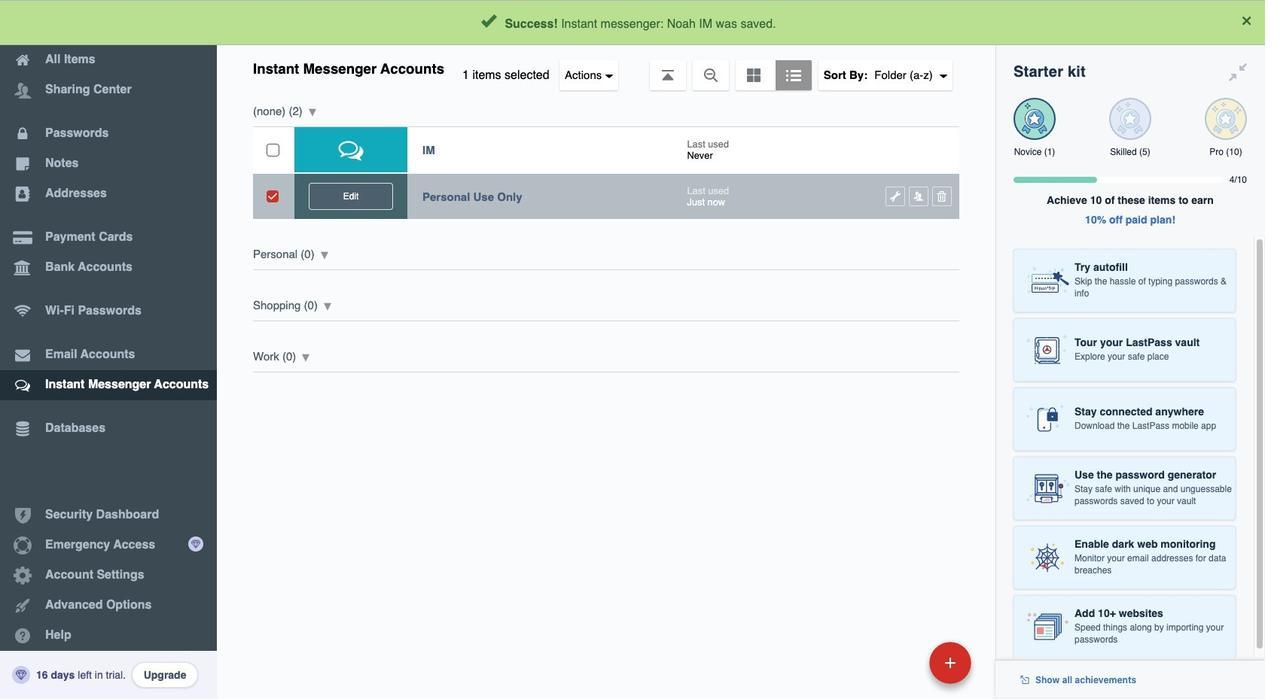 Task type: locate. For each thing, give the bounding box(es) containing it.
Search search field
[[363, 6, 965, 39]]

new item element
[[826, 642, 977, 685]]

main navigation navigation
[[0, 0, 217, 700]]

search my vault text field
[[363, 6, 965, 39]]

new item navigation
[[826, 638, 981, 700]]

alert
[[0, 0, 1265, 45]]



Task type: vqa. For each thing, say whether or not it's contained in the screenshot.
Lastpass image
no



Task type: describe. For each thing, give the bounding box(es) containing it.
vault options navigation
[[217, 45, 996, 90]]



